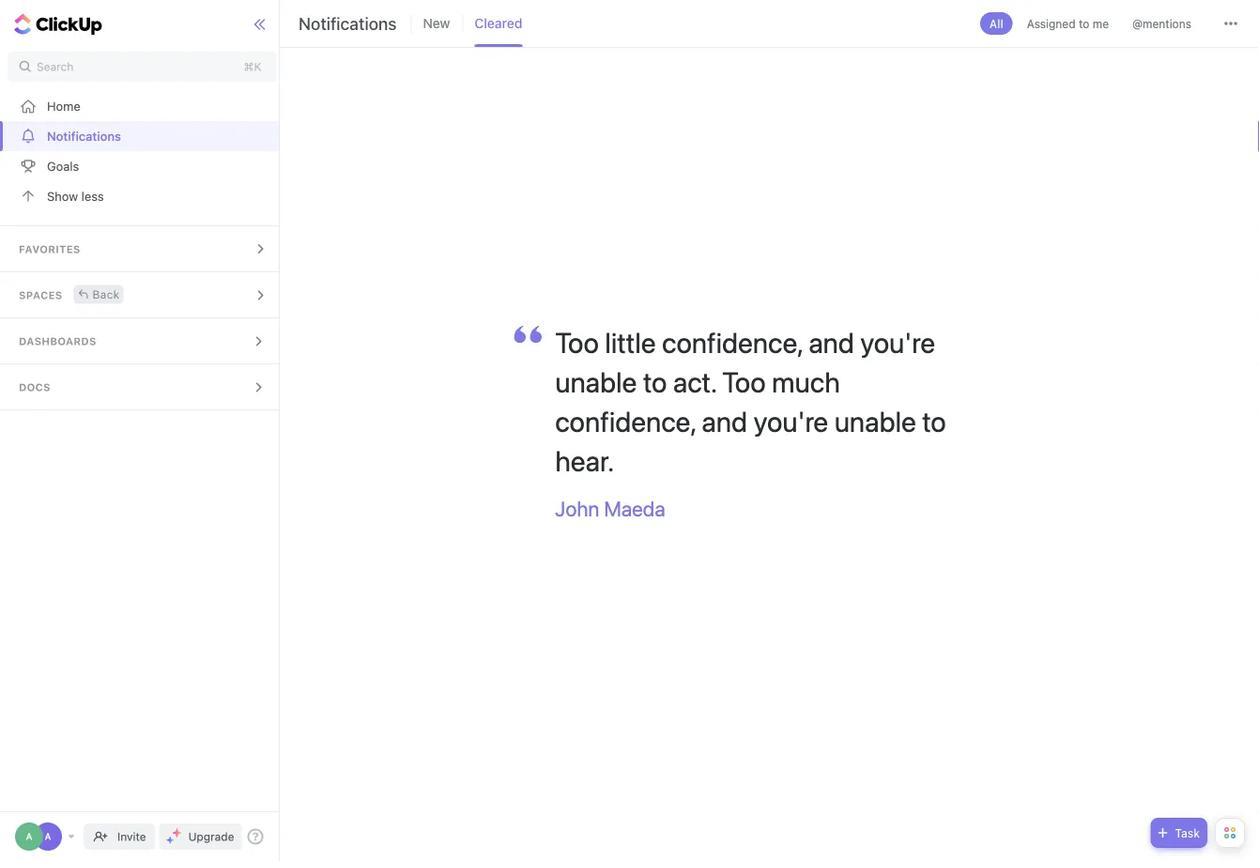 Task type: vqa. For each thing, say whether or not it's contained in the screenshot.
CONTEXT
no



Task type: describe. For each thing, give the bounding box(es) containing it.
home link
[[0, 91, 284, 121]]

spaces
[[19, 289, 62, 301]]

show less
[[47, 189, 104, 203]]

show
[[47, 189, 78, 203]]

notifications inside sidebar navigation
[[47, 129, 121, 143]]

goals link
[[0, 151, 284, 181]]

hear.
[[555, 444, 614, 477]]

⌘k
[[244, 60, 262, 73]]

back link
[[74, 285, 123, 304]]

1 a from the left
[[26, 831, 32, 842]]

0 vertical spatial and
[[809, 326, 855, 359]]

0 horizontal spatial and
[[702, 405, 748, 438]]

upgrade link
[[159, 824, 242, 850]]

assigned
[[1027, 17, 1076, 30]]

2 horizontal spatial to
[[1079, 17, 1090, 30]]

maeda
[[604, 496, 666, 520]]

search
[[37, 60, 74, 73]]

upgrade
[[188, 830, 234, 843]]

too little confidence, and you're unable to act. too much confidence, and you're unable to hear.
[[555, 326, 946, 477]]

docs
[[19, 381, 51, 394]]

0 vertical spatial unable
[[555, 365, 637, 399]]

@mentions
[[1133, 17, 1192, 30]]

little
[[605, 326, 656, 359]]

cleared
[[475, 15, 523, 31]]

goals
[[47, 159, 79, 173]]

all
[[990, 17, 1004, 30]]

john
[[555, 496, 600, 520]]

sparkle svg 2 image
[[167, 837, 174, 844]]

1 horizontal spatial unable
[[835, 405, 917, 438]]

back
[[93, 288, 120, 301]]

1 vertical spatial too
[[722, 365, 766, 399]]

0 horizontal spatial to
[[643, 365, 667, 399]]



Task type: locate. For each thing, give the bounding box(es) containing it.
confidence, up act.
[[662, 326, 803, 359]]

1 horizontal spatial notifications
[[299, 13, 397, 33]]

unable down "little"
[[555, 365, 637, 399]]

too right act.
[[722, 365, 766, 399]]

unable
[[555, 365, 637, 399], [835, 405, 917, 438]]

1 vertical spatial you're
[[754, 405, 829, 438]]

invite
[[117, 830, 146, 843]]

0 vertical spatial too
[[555, 326, 599, 359]]

to
[[1079, 17, 1090, 30], [643, 365, 667, 399], [923, 405, 946, 438]]

0 vertical spatial confidence,
[[662, 326, 803, 359]]

you're
[[861, 326, 935, 359], [754, 405, 829, 438]]

me
[[1093, 17, 1109, 30]]

0 vertical spatial to
[[1079, 17, 1090, 30]]

notifications down "home"
[[47, 129, 121, 143]]

too left "little"
[[555, 326, 599, 359]]

task
[[1175, 827, 1200, 840]]

1 horizontal spatial to
[[923, 405, 946, 438]]

0 horizontal spatial notifications
[[47, 129, 121, 143]]

assigned to me
[[1027, 17, 1109, 30]]

1 horizontal spatial and
[[809, 326, 855, 359]]

1 horizontal spatial too
[[722, 365, 766, 399]]

dashboards
[[19, 335, 96, 348]]

2 a from the left
[[45, 831, 51, 842]]

favorites button
[[0, 226, 284, 271]]

1 horizontal spatial you're
[[861, 326, 935, 359]]

new
[[423, 15, 450, 31]]

john maeda
[[555, 496, 666, 520]]

0 horizontal spatial too
[[555, 326, 599, 359]]

1 vertical spatial unable
[[835, 405, 917, 438]]

1 vertical spatial confidence,
[[555, 405, 696, 438]]

1 vertical spatial to
[[643, 365, 667, 399]]

home
[[47, 99, 81, 113]]

0 horizontal spatial you're
[[754, 405, 829, 438]]

and up much
[[809, 326, 855, 359]]

2 vertical spatial to
[[923, 405, 946, 438]]

a
[[26, 831, 32, 842], [45, 831, 51, 842]]

notifications link
[[0, 121, 284, 151]]

act.
[[673, 365, 716, 399]]

notifications left new
[[299, 13, 397, 33]]

sidebar navigation
[[0, 0, 284, 861]]

0 vertical spatial notifications
[[299, 13, 397, 33]]

0 horizontal spatial a
[[26, 831, 32, 842]]

notifications
[[299, 13, 397, 33], [47, 129, 121, 143]]

much
[[772, 365, 840, 399]]

0 vertical spatial you're
[[861, 326, 935, 359]]

unable down much
[[835, 405, 917, 438]]

1 horizontal spatial a
[[45, 831, 51, 842]]

too
[[555, 326, 599, 359], [722, 365, 766, 399]]

confidence, up hear.
[[555, 405, 696, 438]]

confidence,
[[662, 326, 803, 359], [555, 405, 696, 438]]

sparkle svg 1 image
[[172, 828, 182, 838]]

0 horizontal spatial unable
[[555, 365, 637, 399]]

and
[[809, 326, 855, 359], [702, 405, 748, 438]]

less
[[81, 189, 104, 203]]

and down act.
[[702, 405, 748, 438]]

1 vertical spatial and
[[702, 405, 748, 438]]

favorites
[[19, 243, 80, 255]]

1 vertical spatial notifications
[[47, 129, 121, 143]]



